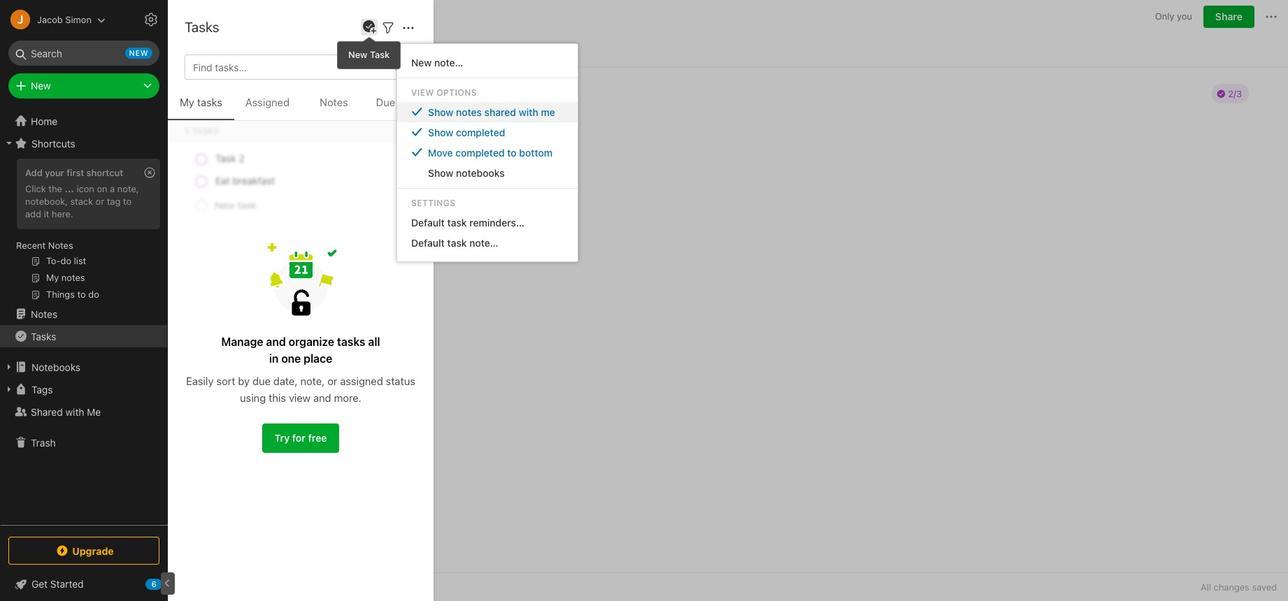 Task type: locate. For each thing, give the bounding box(es) containing it.
stack
[[70, 196, 93, 207]]

1 vertical spatial tasks
[[31, 331, 56, 342]]

tasks right my
[[197, 96, 222, 108]]

using
[[240, 392, 266, 404]]

0 horizontal spatial tasks
[[31, 331, 56, 342]]

1 vertical spatial with
[[65, 406, 84, 418]]

last edited on dec 13, 2023
[[179, 43, 306, 55]]

get started
[[31, 579, 84, 591]]

0 vertical spatial on
[[232, 43, 243, 55]]

show inside menu item
[[428, 106, 454, 118]]

0 vertical spatial notes
[[320, 96, 348, 108]]

icon
[[77, 183, 94, 194]]

settings
[[411, 198, 456, 208]]

tasks inside button
[[197, 96, 222, 108]]

Search text field
[[18, 41, 150, 66]]

easily sort by due date, note, or assigned status using this view and more.
[[186, 375, 416, 404]]

0 horizontal spatial note,
[[117, 183, 139, 194]]

2 horizontal spatial new
[[411, 56, 432, 68]]

2 show from the top
[[428, 126, 454, 138]]

completed for show
[[456, 126, 505, 138]]

1 vertical spatial on
[[97, 183, 107, 194]]

1 horizontal spatial note,
[[301, 375, 325, 388]]

0 vertical spatial note…
[[435, 56, 464, 68]]

1 vertical spatial note…
[[470, 237, 499, 249]]

manage
[[221, 336, 263, 348]]

jacob simon
[[37, 14, 92, 25]]

1 vertical spatial note,
[[301, 375, 325, 388]]

completed
[[456, 126, 505, 138], [456, 147, 505, 158]]

1 vertical spatial notes
[[48, 240, 73, 251]]

0 vertical spatial dropdown list menu
[[397, 102, 578, 183]]

or left tag
[[96, 196, 104, 207]]

with
[[519, 106, 539, 118], [65, 406, 84, 418]]

shared with me
[[31, 406, 101, 418]]

new inside tooltip
[[348, 49, 368, 60]]

0 horizontal spatial to
[[123, 196, 132, 207]]

simon
[[65, 14, 92, 25]]

filter tasks image
[[380, 19, 397, 36]]

group containing add your first shortcut
[[0, 155, 167, 309]]

home
[[31, 115, 58, 127]]

or up more.
[[328, 375, 338, 388]]

1 horizontal spatial tasks
[[185, 19, 219, 35]]

1 horizontal spatial or
[[328, 375, 338, 388]]

1 show from the top
[[428, 106, 454, 118]]

show notes shared with me link
[[397, 102, 578, 122]]

all
[[368, 336, 380, 348]]

1 vertical spatial dropdown list menu
[[397, 212, 578, 253]]

show
[[428, 106, 454, 118], [428, 126, 454, 138], [428, 167, 454, 179]]

0 vertical spatial to
[[507, 147, 517, 158]]

completed down show notes shared with me menu item
[[456, 126, 505, 138]]

show notebooks
[[428, 167, 505, 179]]

1 dropdown list menu from the top
[[397, 102, 578, 183]]

new up home
[[31, 80, 51, 92]]

share button
[[1204, 6, 1255, 28]]

1 vertical spatial tasks
[[337, 336, 366, 348]]

tree
[[0, 110, 168, 525]]

due dates
[[376, 96, 425, 108]]

0 vertical spatial default
[[411, 217, 445, 228]]

or
[[96, 196, 104, 207], [328, 375, 338, 388]]

tasks up edited
[[185, 19, 219, 35]]

new up the view at the top left of page
[[411, 56, 432, 68]]

assigned button
[[234, 94, 301, 120]]

new task tooltip
[[337, 36, 401, 69]]

notes up "tasks" button on the left
[[31, 308, 58, 320]]

0 horizontal spatial and
[[266, 336, 286, 348]]

note, inside "icon on a note, notebook, stack or tag to add it here."
[[117, 183, 139, 194]]

task for note…
[[447, 237, 467, 249]]

settings image
[[143, 11, 160, 28]]

2 vertical spatial show
[[428, 167, 454, 179]]

show inside 'link'
[[428, 167, 454, 179]]

move
[[428, 147, 453, 158]]

1 vertical spatial task
[[447, 237, 467, 249]]

note, inside easily sort by due date, note, or assigned status using this view and more.
[[301, 375, 325, 388]]

notes
[[320, 96, 348, 108], [48, 240, 73, 251], [31, 308, 58, 320]]

new for new note…
[[411, 56, 432, 68]]

notes inside notes button
[[320, 96, 348, 108]]

on left the dec
[[232, 43, 243, 55]]

Account field
[[0, 6, 106, 34]]

0 vertical spatial and
[[266, 336, 286, 348]]

1 completed from the top
[[456, 126, 505, 138]]

Find tasks… text field
[[188, 56, 385, 79]]

view
[[411, 87, 434, 98]]

tasks left all
[[337, 336, 366, 348]]

new note…
[[411, 56, 464, 68]]

to inside move completed to bottom link
[[507, 147, 517, 158]]

or inside "icon on a note, notebook, stack or tag to add it here."
[[96, 196, 104, 207]]

1 vertical spatial or
[[328, 375, 338, 388]]

show up move
[[428, 126, 454, 138]]

2 default from the top
[[411, 237, 445, 249]]

place
[[304, 353, 332, 365]]

on inside note window element
[[232, 43, 243, 55]]

completed up notebooks
[[456, 147, 505, 158]]

saved
[[1253, 582, 1278, 593]]

to
[[507, 147, 517, 158], [123, 196, 132, 207]]

to left bottom at the top of the page
[[507, 147, 517, 158]]

0 horizontal spatial with
[[65, 406, 84, 418]]

notes
[[456, 106, 482, 118]]

3 show from the top
[[428, 167, 454, 179]]

note… down default task reminders… link
[[470, 237, 499, 249]]

2 dropdown list menu from the top
[[397, 212, 578, 253]]

click to collapse image
[[163, 576, 173, 593]]

show down view options
[[428, 106, 454, 118]]

1 horizontal spatial with
[[519, 106, 539, 118]]

add
[[25, 167, 43, 178]]

easily
[[186, 375, 214, 388]]

dates
[[398, 96, 425, 108]]

0 vertical spatial task
[[447, 217, 467, 228]]

home link
[[0, 110, 168, 132]]

tasks inside manage and organize tasks all in one place
[[337, 336, 366, 348]]

upgrade button
[[8, 537, 160, 565]]

expand note image
[[178, 8, 195, 25]]

and up in
[[266, 336, 286, 348]]

on left a
[[97, 183, 107, 194]]

Help and Learning task checklist field
[[0, 574, 168, 596]]

default for default task note…
[[411, 237, 445, 249]]

task up default task note…
[[447, 217, 467, 228]]

0 vertical spatial tasks
[[185, 19, 219, 35]]

0 vertical spatial or
[[96, 196, 104, 207]]

tasks
[[185, 19, 219, 35], [31, 331, 56, 342]]

0 horizontal spatial or
[[96, 196, 104, 207]]

2 task from the top
[[447, 237, 467, 249]]

note… up view options
[[435, 56, 464, 68]]

2 completed from the top
[[456, 147, 505, 158]]

0 horizontal spatial tasks
[[197, 96, 222, 108]]

sort
[[216, 375, 235, 388]]

free
[[308, 432, 327, 444]]

to right tag
[[123, 196, 132, 207]]

show completed link
[[397, 122, 578, 142]]

or inside easily sort by due date, note, or assigned status using this view and more.
[[328, 375, 338, 388]]

show notebooks link
[[397, 163, 578, 183]]

show down move
[[428, 167, 454, 179]]

1 default from the top
[[411, 217, 445, 228]]

assigned
[[340, 375, 383, 388]]

and right view
[[314, 392, 331, 404]]

group
[[0, 155, 167, 309]]

0 vertical spatial with
[[519, 106, 539, 118]]

me
[[541, 106, 555, 118]]

1 horizontal spatial on
[[232, 43, 243, 55]]

1 vertical spatial and
[[314, 392, 331, 404]]

shared
[[31, 406, 63, 418]]

1 task from the top
[[447, 217, 467, 228]]

task down default task reminders… on the top of page
[[447, 237, 467, 249]]

and
[[266, 336, 286, 348], [314, 392, 331, 404]]

0 horizontal spatial note…
[[435, 56, 464, 68]]

0 horizontal spatial new
[[31, 80, 51, 92]]

1 vertical spatial show
[[428, 126, 454, 138]]

try
[[275, 432, 290, 444]]

new left task
[[348, 49, 368, 60]]

all changes saved
[[1201, 582, 1278, 593]]

1 vertical spatial default
[[411, 237, 445, 249]]

1 vertical spatial to
[[123, 196, 132, 207]]

dropdown list menu containing default task reminders…
[[397, 212, 578, 253]]

and inside manage and organize tasks all in one place
[[266, 336, 286, 348]]

1 horizontal spatial note…
[[470, 237, 499, 249]]

show for show notes shared with me
[[428, 106, 454, 118]]

options
[[437, 87, 477, 98]]

tasks
[[197, 96, 222, 108], [337, 336, 366, 348]]

0 vertical spatial note,
[[117, 183, 139, 194]]

you
[[1178, 11, 1193, 22]]

1 vertical spatial completed
[[456, 147, 505, 158]]

tasks up notebooks
[[31, 331, 56, 342]]

1 horizontal spatial and
[[314, 392, 331, 404]]

default
[[411, 217, 445, 228], [411, 237, 445, 249]]

show for show notebooks
[[428, 167, 454, 179]]

note, up view
[[301, 375, 325, 388]]

1 horizontal spatial to
[[507, 147, 517, 158]]

dropdown list menu
[[397, 102, 578, 183], [397, 212, 578, 253]]

1 horizontal spatial new
[[348, 49, 368, 60]]

notes right "recent"
[[48, 240, 73, 251]]

2 vertical spatial notes
[[31, 308, 58, 320]]

0 vertical spatial show
[[428, 106, 454, 118]]

shortcut
[[87, 167, 123, 178]]

0 vertical spatial tasks
[[197, 96, 222, 108]]

1 horizontal spatial tasks
[[337, 336, 366, 348]]

notes left due
[[320, 96, 348, 108]]

0 horizontal spatial on
[[97, 183, 107, 194]]

Filter tasks field
[[380, 19, 397, 36]]

note…
[[435, 56, 464, 68], [470, 237, 499, 249]]

note, right a
[[117, 183, 139, 194]]

0 vertical spatial completed
[[456, 126, 505, 138]]



Task type: describe. For each thing, give the bounding box(es) containing it.
a
[[110, 183, 115, 194]]

show notes shared with me
[[428, 106, 555, 118]]

new for new task
[[348, 49, 368, 60]]

new search field
[[18, 41, 153, 66]]

upgrade
[[72, 545, 114, 557]]

expand tags image
[[3, 384, 15, 395]]

13,
[[267, 43, 280, 55]]

default for default task reminders…
[[411, 217, 445, 228]]

get
[[31, 579, 48, 591]]

notebooks
[[456, 167, 505, 179]]

try for free
[[275, 432, 327, 444]]

more.
[[334, 392, 362, 404]]

view
[[289, 392, 311, 404]]

to inside "icon on a note, notebook, stack or tag to add it here."
[[123, 196, 132, 207]]

my tasks
[[180, 96, 222, 108]]

2023
[[282, 43, 306, 55]]

only
[[1156, 11, 1175, 22]]

notes link
[[0, 303, 167, 325]]

share
[[1216, 10, 1243, 22]]

and inside easily sort by due date, note, or assigned status using this view and more.
[[314, 392, 331, 404]]

tasks inside button
[[31, 331, 56, 342]]

new button
[[8, 73, 160, 99]]

or for assigned
[[328, 375, 338, 388]]

new task
[[348, 49, 390, 60]]

due
[[253, 375, 271, 388]]

expand notebooks image
[[3, 362, 15, 373]]

here.
[[52, 208, 73, 220]]

due dates button
[[367, 94, 434, 120]]

shortcuts button
[[0, 132, 167, 155]]

icon on a note, notebook, stack or tag to add it here.
[[25, 183, 139, 220]]

only you
[[1156, 11, 1193, 22]]

tree containing home
[[0, 110, 168, 525]]

changes
[[1214, 582, 1250, 593]]

it
[[44, 208, 49, 220]]

due
[[376, 96, 395, 108]]

try for free button
[[263, 424, 339, 453]]

started
[[50, 579, 84, 591]]

notes button
[[301, 94, 367, 120]]

add your first shortcut
[[25, 167, 123, 178]]

note window element
[[168, 0, 1289, 602]]

default task note… link
[[397, 233, 578, 253]]

my tasks button
[[168, 94, 234, 120]]

new note… link
[[397, 52, 578, 72]]

notes inside group
[[48, 240, 73, 251]]

notebook,
[[25, 196, 68, 207]]

move completed to bottom link
[[397, 142, 578, 163]]

show notes shared with me menu item
[[397, 102, 578, 122]]

my
[[180, 96, 194, 108]]

add
[[25, 208, 41, 220]]

task for reminders…
[[447, 217, 467, 228]]

new
[[129, 48, 148, 57]]

shared
[[485, 106, 516, 118]]

one
[[281, 353, 301, 365]]

notes inside notes link
[[31, 308, 58, 320]]

manage and organize tasks all in one place
[[221, 336, 380, 365]]

recent
[[16, 240, 46, 251]]

shared with me link
[[0, 401, 167, 423]]

move completed to bottom
[[428, 147, 553, 158]]

your
[[45, 167, 64, 178]]

completed for move
[[456, 147, 505, 158]]

edited
[[201, 43, 229, 55]]

jacob
[[37, 14, 63, 25]]

bottom
[[519, 147, 553, 158]]

default task reminders…
[[411, 217, 525, 228]]

last
[[179, 43, 198, 55]]

click
[[25, 183, 46, 194]]

for
[[292, 432, 306, 444]]

the
[[49, 183, 62, 194]]

show completed
[[428, 126, 505, 138]]

on inside "icon on a note, notebook, stack or tag to add it here."
[[97, 183, 107, 194]]

add a reminder image
[[176, 579, 193, 596]]

trash
[[31, 437, 56, 449]]

by
[[238, 375, 250, 388]]

new inside popup button
[[31, 80, 51, 92]]

More actions and view options field
[[397, 19, 417, 36]]

or for tag
[[96, 196, 104, 207]]

shortcuts
[[31, 137, 75, 149]]

task
[[370, 49, 390, 60]]

tasks button
[[0, 325, 167, 348]]

first
[[67, 167, 84, 178]]

Note Editor text field
[[168, 67, 1289, 573]]

assigned
[[246, 96, 290, 108]]

show for show completed
[[428, 126, 454, 138]]

new task image
[[361, 19, 378, 36]]

more actions and view options image
[[400, 19, 417, 36]]

dropdown list menu containing show notes shared with me
[[397, 102, 578, 183]]

this
[[269, 392, 286, 404]]

default task reminders… link
[[397, 212, 578, 233]]

recent notes
[[16, 240, 73, 251]]

click the ...
[[25, 183, 74, 194]]

default task note…
[[411, 237, 499, 249]]

with inside menu item
[[519, 106, 539, 118]]

status
[[386, 375, 416, 388]]

notebooks
[[31, 361, 81, 373]]

reminders…
[[470, 217, 525, 228]]

with inside tree
[[65, 406, 84, 418]]

dec
[[246, 43, 264, 55]]

in
[[269, 353, 279, 365]]

view options
[[411, 87, 477, 98]]

group inside tree
[[0, 155, 167, 309]]

trash link
[[0, 432, 167, 454]]

organize
[[289, 336, 334, 348]]



Task type: vqa. For each thing, say whether or not it's contained in the screenshot.
Show notebooks link
yes



